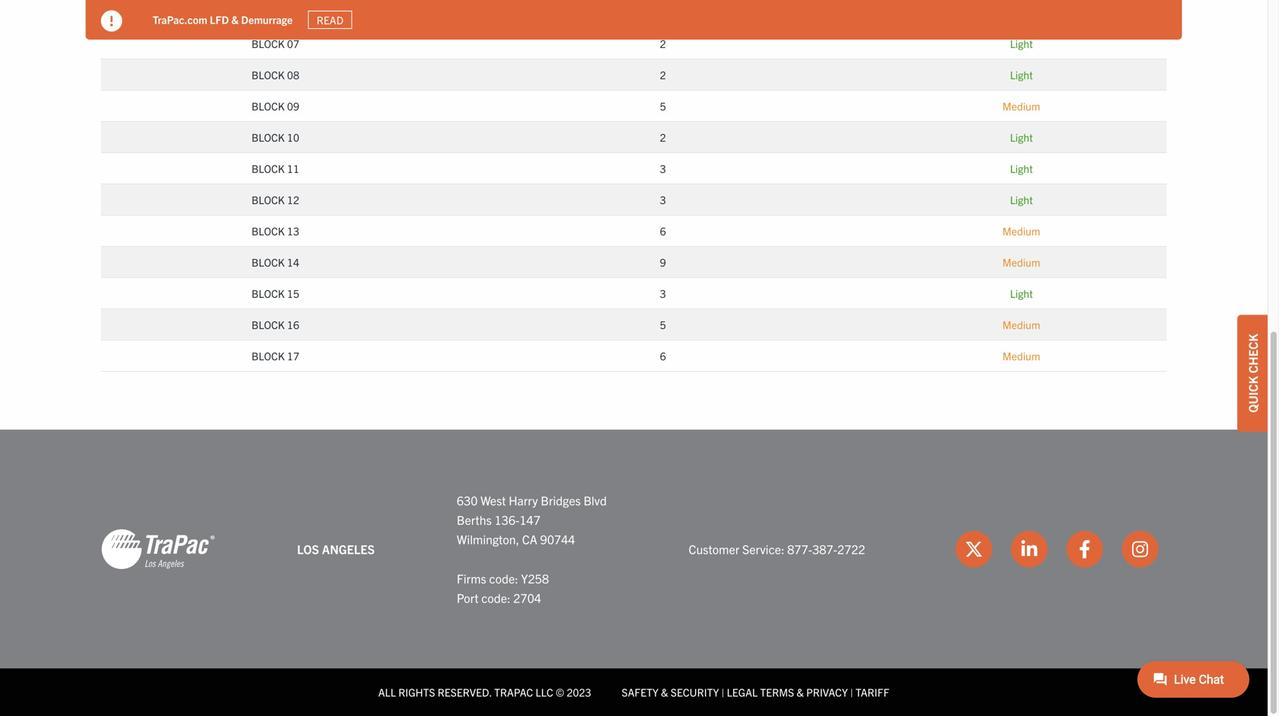 Task type: locate. For each thing, give the bounding box(es) containing it.
2 block from the top
[[252, 37, 285, 50]]

block left 11
[[252, 161, 285, 175]]

6 for block 13
[[660, 224, 666, 238]]

code:
[[489, 570, 519, 586], [482, 590, 511, 605]]

0 vertical spatial 2
[[660, 37, 666, 50]]

port
[[457, 590, 479, 605]]

block left 09
[[252, 99, 285, 113]]

5 for block 16
[[660, 318, 666, 331]]

trapac
[[494, 685, 533, 699]]

block left 12
[[252, 193, 285, 206]]

light for block 15
[[1010, 286, 1033, 300]]

harry
[[509, 492, 538, 508]]

5 block from the top
[[252, 130, 285, 144]]

2 6 from the top
[[660, 349, 666, 363]]

15
[[287, 286, 299, 300]]

| left tariff
[[851, 685, 854, 699]]

5 light from the top
[[1010, 193, 1033, 206]]

3
[[660, 161, 666, 175], [660, 193, 666, 206], [660, 286, 666, 300]]

block left 13
[[252, 224, 285, 238]]

light for block 10
[[1010, 130, 1033, 144]]

all
[[378, 685, 396, 699]]

block left 15
[[252, 286, 285, 300]]

630 west harry bridges blvd berths 136-147 wilmington, ca 90744
[[457, 492, 607, 547]]

trapac.com
[[153, 13, 207, 26]]

| left legal
[[722, 685, 725, 699]]

medium for block 09
[[1003, 99, 1041, 113]]

block left 17
[[252, 349, 285, 363]]

1 horizontal spatial &
[[661, 685, 669, 699]]

16
[[287, 318, 299, 331]]

8 block from the top
[[252, 224, 285, 238]]

3 light from the top
[[1010, 130, 1033, 144]]

6
[[660, 224, 666, 238], [660, 349, 666, 363]]

los
[[297, 541, 319, 556]]

safety & security | legal terms & privacy | tariff
[[622, 685, 890, 699]]

medium for block 16
[[1003, 318, 1041, 331]]

1 light from the top
[[1010, 37, 1033, 50]]

2 medium from the top
[[1003, 224, 1041, 238]]

medium for block 14
[[1003, 255, 1041, 269]]

2 horizontal spatial &
[[797, 685, 804, 699]]

block left "10"
[[252, 130, 285, 144]]

2722
[[838, 541, 866, 556]]

1 vertical spatial 6
[[660, 349, 666, 363]]

block for block 17
[[252, 349, 285, 363]]

1 vertical spatial 5
[[660, 318, 666, 331]]

3 for block 12
[[660, 193, 666, 206]]

5
[[660, 99, 666, 113], [660, 318, 666, 331]]

3 3 from the top
[[660, 286, 666, 300]]

block for block 08
[[252, 68, 285, 81]]

|
[[722, 685, 725, 699], [851, 685, 854, 699]]

& right terms
[[797, 685, 804, 699]]

12 block from the top
[[252, 349, 285, 363]]

solid image
[[101, 10, 122, 32]]

0 vertical spatial 5
[[660, 99, 666, 113]]

136-
[[495, 512, 520, 527]]

terms
[[760, 685, 795, 699]]

quick check link
[[1238, 315, 1268, 432]]

light for block 07
[[1010, 37, 1033, 50]]

block 16
[[252, 318, 299, 331]]

block down demurrage on the left
[[252, 37, 285, 50]]

block left 16
[[252, 318, 285, 331]]

09
[[287, 99, 299, 113]]

read
[[317, 13, 344, 27]]

1 vertical spatial 3
[[660, 193, 666, 206]]

0 horizontal spatial |
[[722, 685, 725, 699]]

4 medium from the top
[[1003, 318, 1041, 331]]

0 vertical spatial 3
[[660, 161, 666, 175]]

3 block from the top
[[252, 68, 285, 81]]

2704
[[514, 590, 542, 605]]

2 3 from the top
[[660, 193, 666, 206]]

medium for block 17
[[1003, 349, 1041, 363]]

&
[[231, 13, 239, 26], [661, 685, 669, 699], [797, 685, 804, 699]]

13
[[287, 224, 299, 238]]

2
[[660, 37, 666, 50], [660, 68, 666, 81], [660, 130, 666, 144]]

7 block from the top
[[252, 193, 285, 206]]

block for block 10
[[252, 130, 285, 144]]

1 5 from the top
[[660, 99, 666, 113]]

block 08
[[252, 68, 299, 81]]

demurrage
[[241, 13, 293, 26]]

2 vertical spatial 3
[[660, 286, 666, 300]]

1 horizontal spatial |
[[851, 685, 854, 699]]

block for block 15
[[252, 286, 285, 300]]

block for block 13
[[252, 224, 285, 238]]

block 15
[[252, 286, 299, 300]]

block left "04"
[[252, 5, 285, 19]]

1 | from the left
[[722, 685, 725, 699]]

& right safety
[[661, 685, 669, 699]]

bridges
[[541, 492, 581, 508]]

1 3 from the top
[[660, 161, 666, 175]]

block left 08
[[252, 68, 285, 81]]

10
[[287, 130, 299, 144]]

block 17
[[252, 349, 299, 363]]

6 block from the top
[[252, 161, 285, 175]]

3 medium from the top
[[1003, 255, 1041, 269]]

berths
[[457, 512, 492, 527]]

footer
[[0, 430, 1268, 716]]

all rights reserved. trapac llc © 2023
[[378, 685, 592, 699]]

y258
[[521, 570, 549, 586]]

& right lfd
[[231, 13, 239, 26]]

block 14
[[252, 255, 299, 269]]

1 vertical spatial 2
[[660, 68, 666, 81]]

block
[[252, 5, 285, 19], [252, 37, 285, 50], [252, 68, 285, 81], [252, 99, 285, 113], [252, 130, 285, 144], [252, 161, 285, 175], [252, 193, 285, 206], [252, 224, 285, 238], [252, 255, 285, 269], [252, 286, 285, 300], [252, 318, 285, 331], [252, 349, 285, 363]]

10 block from the top
[[252, 286, 285, 300]]

4 light from the top
[[1010, 161, 1033, 175]]

block for block 11
[[252, 161, 285, 175]]

ca
[[522, 531, 538, 547]]

9 block from the top
[[252, 255, 285, 269]]

6 light from the top
[[1010, 286, 1033, 300]]

0 vertical spatial 6
[[660, 224, 666, 238]]

1 block from the top
[[252, 5, 285, 19]]

customer service: 877-387-2722
[[689, 541, 866, 556]]

08
[[287, 68, 299, 81]]

1 2 from the top
[[660, 37, 666, 50]]

los angeles
[[297, 541, 375, 556]]

2 2 from the top
[[660, 68, 666, 81]]

1 6 from the top
[[660, 224, 666, 238]]

2023
[[567, 685, 592, 699]]

9
[[660, 255, 666, 269]]

light
[[1010, 37, 1033, 50], [1010, 68, 1033, 81], [1010, 130, 1033, 144], [1010, 161, 1033, 175], [1010, 193, 1033, 206], [1010, 286, 1033, 300]]

block for block 09
[[252, 99, 285, 113]]

block 09
[[252, 99, 299, 113]]

2 light from the top
[[1010, 68, 1033, 81]]

medium
[[1003, 99, 1041, 113], [1003, 224, 1041, 238], [1003, 255, 1041, 269], [1003, 318, 1041, 331], [1003, 349, 1041, 363]]

security
[[671, 685, 719, 699]]

code: right port
[[482, 590, 511, 605]]

2 vertical spatial 2
[[660, 130, 666, 144]]

1 medium from the top
[[1003, 99, 1041, 113]]

5 medium from the top
[[1003, 349, 1041, 363]]

privacy
[[807, 685, 848, 699]]

11 block from the top
[[252, 318, 285, 331]]

4 block from the top
[[252, 99, 285, 113]]

light for block 12
[[1010, 193, 1033, 206]]

lfd
[[210, 13, 229, 26]]

code: up '2704' at left bottom
[[489, 570, 519, 586]]

block left '14'
[[252, 255, 285, 269]]

2 5 from the top
[[660, 318, 666, 331]]

quick check
[[1245, 334, 1261, 413]]

11
[[287, 161, 299, 175]]

04
[[287, 5, 299, 19]]

3 for block 15
[[660, 286, 666, 300]]

3 2 from the top
[[660, 130, 666, 144]]

block 11
[[252, 161, 299, 175]]



Task type: describe. For each thing, give the bounding box(es) containing it.
3 for block 11
[[660, 161, 666, 175]]

tariff link
[[856, 685, 890, 699]]

read link
[[308, 11, 352, 29]]

block for block 12
[[252, 193, 285, 206]]

block 04
[[252, 5, 299, 19]]

west
[[481, 492, 506, 508]]

12
[[287, 193, 299, 206]]

blvd
[[584, 492, 607, 508]]

block 12
[[252, 193, 299, 206]]

1 vertical spatial code:
[[482, 590, 511, 605]]

wilmington,
[[457, 531, 520, 547]]

2 for block 08
[[660, 68, 666, 81]]

tariff
[[856, 685, 890, 699]]

877-
[[788, 541, 813, 556]]

block 07
[[252, 37, 299, 50]]

5 for block 09
[[660, 99, 666, 113]]

14
[[287, 255, 299, 269]]

2 for block 10
[[660, 130, 666, 144]]

angeles
[[322, 541, 375, 556]]

service:
[[743, 541, 785, 556]]

6 for block 17
[[660, 349, 666, 363]]

customer
[[689, 541, 740, 556]]

90744
[[540, 531, 575, 547]]

legal terms & privacy link
[[727, 685, 848, 699]]

2 for block 07
[[660, 37, 666, 50]]

llc
[[536, 685, 553, 699]]

rights
[[399, 685, 435, 699]]

footer containing 630 west harry bridges blvd
[[0, 430, 1268, 716]]

147
[[520, 512, 541, 527]]

medium for block 13
[[1003, 224, 1041, 238]]

block for block 14
[[252, 255, 285, 269]]

17
[[287, 349, 299, 363]]

safety & security link
[[622, 685, 719, 699]]

07
[[287, 37, 299, 50]]

light for block 11
[[1010, 161, 1033, 175]]

light for block 08
[[1010, 68, 1033, 81]]

0 horizontal spatial &
[[231, 13, 239, 26]]

0 vertical spatial code:
[[489, 570, 519, 586]]

quick
[[1245, 376, 1261, 413]]

block for block 07
[[252, 37, 285, 50]]

check
[[1245, 334, 1261, 373]]

block for block 16
[[252, 318, 285, 331]]

reserved.
[[438, 685, 492, 699]]

2 | from the left
[[851, 685, 854, 699]]

630
[[457, 492, 478, 508]]

firms
[[457, 570, 487, 586]]

legal
[[727, 685, 758, 699]]

los angeles image
[[101, 528, 215, 570]]

block for block 04
[[252, 5, 285, 19]]

387-
[[813, 541, 838, 556]]

safety
[[622, 685, 659, 699]]

firms code:  y258 port code:  2704
[[457, 570, 549, 605]]

trapac.com lfd & demurrage
[[153, 13, 293, 26]]

block 10
[[252, 130, 299, 144]]

block 13
[[252, 224, 299, 238]]

©
[[556, 685, 565, 699]]



Task type: vqa. For each thing, say whether or not it's contained in the screenshot.
Real-Time Gate Cameras
no



